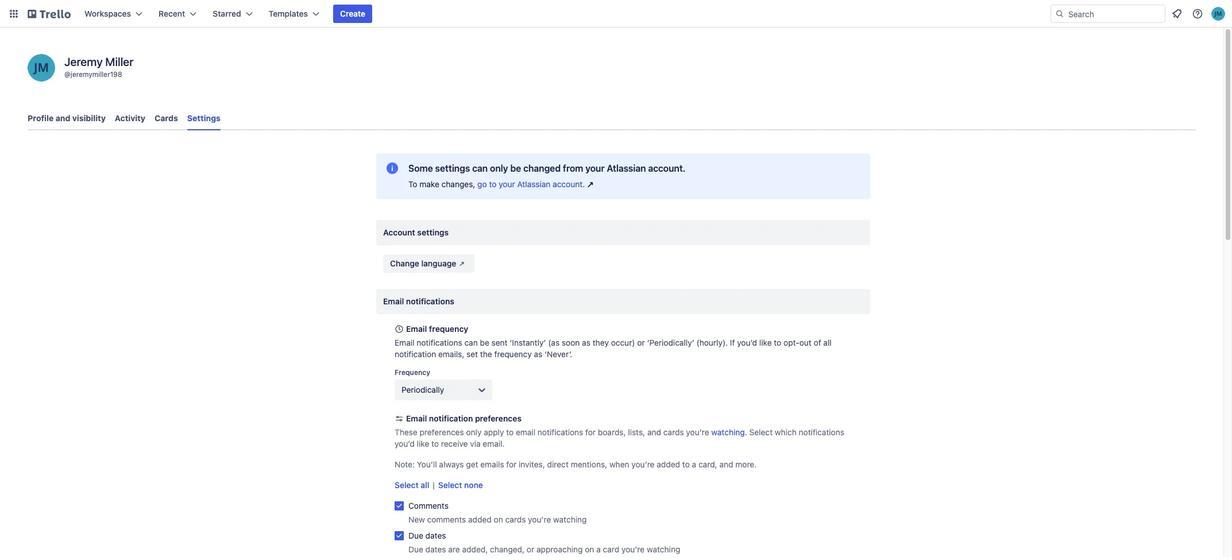 Task type: vqa. For each thing, say whether or not it's contained in the screenshot.
first Tara Schultz (taraschultz7) image from the top
no



Task type: locate. For each thing, give the bounding box(es) containing it.
1 horizontal spatial jeremy miller (jeremymiller198) image
[[1211, 7, 1225, 21]]

boards,
[[598, 427, 626, 437]]

atlassian
[[607, 163, 646, 173], [517, 179, 550, 189]]

you'd inside email notifications can be sent 'instantly' (as soon as they occur) or 'periodically' (hourly). if you'd like to opt-out of all notification emails, set the frequency as 'never'.
[[737, 338, 757, 347]]

account.
[[648, 163, 686, 173], [553, 179, 585, 189]]

2 horizontal spatial watching
[[711, 427, 745, 437]]

2 due from the top
[[408, 544, 423, 554]]

0 vertical spatial account.
[[648, 163, 686, 173]]

1 vertical spatial notification
[[429, 414, 473, 423]]

you'd
[[737, 338, 757, 347], [395, 439, 415, 449]]

0 horizontal spatial and
[[56, 113, 70, 123]]

and right 'lists,'
[[647, 427, 661, 437]]

1 horizontal spatial you'd
[[737, 338, 757, 347]]

preferences up apply
[[475, 414, 522, 423]]

and
[[56, 113, 70, 123], [647, 427, 661, 437], [719, 459, 733, 469]]

email frequency
[[406, 324, 468, 334]]

1 dates from the top
[[425, 531, 446, 540]]

atlassian right from
[[607, 163, 646, 173]]

settings up language at the top left
[[417, 227, 449, 237]]

jeremy
[[64, 55, 103, 68]]

0 vertical spatial on
[[494, 515, 503, 524]]

added up added,
[[468, 515, 492, 524]]

0 horizontal spatial be
[[480, 338, 489, 347]]

1 horizontal spatial or
[[637, 338, 645, 347]]

1 vertical spatial like
[[417, 439, 429, 449]]

notification inside email notifications can be sent 'instantly' (as soon as they occur) or 'periodically' (hourly). if you'd like to opt-out of all notification emails, set the frequency as 'never'.
[[395, 349, 436, 359]]

1 vertical spatial you'd
[[395, 439, 415, 449]]

1 vertical spatial jeremy miller (jeremymiller198) image
[[28, 54, 55, 82]]

due down new
[[408, 531, 423, 540]]

you're left watching link
[[686, 427, 709, 437]]

only
[[490, 163, 508, 173], [466, 427, 482, 437]]

some settings can only be changed from your atlassian account.
[[408, 163, 686, 173]]

0 vertical spatial as
[[582, 338, 590, 347]]

1 due from the top
[[408, 531, 423, 540]]

0 vertical spatial all
[[823, 338, 832, 347]]

dates down comments
[[425, 531, 446, 540]]

0 vertical spatial cards
[[663, 427, 684, 437]]

or right changed, in the left bottom of the page
[[527, 544, 534, 554]]

as
[[582, 338, 590, 347], [534, 349, 542, 359]]

all right of
[[823, 338, 832, 347]]

note: you'll always get emails for invites, direct mentions, when you're added to a card, and more.
[[395, 459, 757, 469]]

starred button
[[206, 5, 259, 23]]

or
[[637, 338, 645, 347], [527, 544, 534, 554]]

1 horizontal spatial cards
[[663, 427, 684, 437]]

0 vertical spatial a
[[692, 459, 696, 469]]

set
[[466, 349, 478, 359]]

as left they
[[582, 338, 590, 347]]

email.
[[483, 439, 505, 449]]

2 horizontal spatial and
[[719, 459, 733, 469]]

frequency
[[429, 324, 468, 334], [494, 349, 532, 359]]

1 horizontal spatial all
[[823, 338, 832, 347]]

0 horizontal spatial frequency
[[429, 324, 468, 334]]

'never'.
[[545, 349, 572, 359]]

settings up changes,
[[435, 163, 470, 173]]

0 horizontal spatial your
[[499, 179, 515, 189]]

on left card
[[585, 544, 594, 554]]

0 vertical spatial due
[[408, 531, 423, 540]]

watching up more.
[[711, 427, 745, 437]]

1 horizontal spatial your
[[585, 163, 605, 173]]

.
[[745, 427, 747, 437]]

added
[[657, 459, 680, 469], [468, 515, 492, 524]]

0 vertical spatial can
[[472, 163, 488, 173]]

1 vertical spatial frequency
[[494, 349, 532, 359]]

note:
[[395, 459, 415, 469]]

jeremymiller198
[[71, 70, 122, 79]]

0 horizontal spatial atlassian
[[517, 179, 550, 189]]

direct
[[547, 459, 569, 469]]

0 horizontal spatial only
[[466, 427, 482, 437]]

1 vertical spatial due
[[408, 544, 423, 554]]

0 vertical spatial frequency
[[429, 324, 468, 334]]

select right |
[[438, 480, 462, 490]]

0 vertical spatial for
[[585, 427, 596, 437]]

templates
[[269, 9, 308, 18]]

changes,
[[441, 179, 475, 189]]

due
[[408, 531, 423, 540], [408, 544, 423, 554]]

select all button
[[395, 480, 429, 491]]

2 vertical spatial watching
[[647, 544, 680, 554]]

notifications right which
[[799, 427, 844, 437]]

periodically
[[401, 385, 444, 395]]

select down note:
[[395, 480, 419, 490]]

email for email frequency
[[406, 324, 427, 334]]

1 vertical spatial account.
[[553, 179, 585, 189]]

switch to… image
[[8, 8, 20, 20]]

0 vertical spatial only
[[490, 163, 508, 173]]

to left "opt-"
[[774, 338, 781, 347]]

and right card,
[[719, 459, 733, 469]]

1 horizontal spatial be
[[510, 163, 521, 173]]

1 vertical spatial as
[[534, 349, 542, 359]]

or inside email notifications can be sent 'instantly' (as soon as they occur) or 'periodically' (hourly). if you'd like to opt-out of all notification emails, set the frequency as 'never'.
[[637, 338, 645, 347]]

1 vertical spatial dates
[[425, 544, 446, 554]]

create button
[[333, 5, 372, 23]]

account
[[383, 227, 415, 237]]

only up go to your atlassian account.
[[490, 163, 508, 173]]

1 horizontal spatial preferences
[[475, 414, 522, 423]]

open information menu image
[[1192, 8, 1203, 20]]

create
[[340, 9, 365, 18]]

0 horizontal spatial added
[[468, 515, 492, 524]]

dates down due dates
[[425, 544, 446, 554]]

1 horizontal spatial like
[[759, 338, 772, 347]]

recent button
[[152, 5, 203, 23]]

0 horizontal spatial you'd
[[395, 439, 415, 449]]

to left card,
[[682, 459, 690, 469]]

1 vertical spatial or
[[527, 544, 534, 554]]

you'd right if
[[737, 338, 757, 347]]

as down the 'instantly'
[[534, 349, 542, 359]]

(as
[[548, 338, 560, 347]]

0 vertical spatial settings
[[435, 163, 470, 173]]

and right profile
[[56, 113, 70, 123]]

can
[[472, 163, 488, 173], [464, 338, 478, 347]]

be up the
[[480, 338, 489, 347]]

lists,
[[628, 427, 645, 437]]

all inside email notifications can be sent 'instantly' (as soon as they occur) or 'periodically' (hourly). if you'd like to opt-out of all notification emails, set the frequency as 'never'.
[[823, 338, 832, 347]]

1 horizontal spatial added
[[657, 459, 680, 469]]

0 vertical spatial you'd
[[737, 338, 757, 347]]

0 vertical spatial be
[[510, 163, 521, 173]]

change language
[[390, 258, 456, 268]]

all
[[823, 338, 832, 347], [421, 480, 429, 490]]

your right go
[[499, 179, 515, 189]]

can up set
[[464, 338, 478, 347]]

email up these
[[406, 414, 427, 423]]

1 vertical spatial preferences
[[420, 427, 464, 437]]

notifications down email frequency
[[417, 338, 462, 347]]

all left |
[[421, 480, 429, 490]]

for
[[585, 427, 596, 437], [506, 459, 517, 469]]

workspaces
[[84, 9, 131, 18]]

you're up due dates are added, changed, or approaching on a card you're watching
[[528, 515, 551, 524]]

a left card,
[[692, 459, 696, 469]]

1 vertical spatial be
[[480, 338, 489, 347]]

preferences
[[475, 414, 522, 423], [420, 427, 464, 437]]

like left "opt-"
[[759, 338, 772, 347]]

be up go to your atlassian account.
[[510, 163, 521, 173]]

email
[[383, 296, 404, 306], [406, 324, 427, 334], [395, 338, 414, 347], [406, 414, 427, 423]]

1 vertical spatial a
[[596, 544, 601, 554]]

to right go
[[489, 179, 497, 189]]

you'd down these
[[395, 439, 415, 449]]

can for settings
[[472, 163, 488, 173]]

your right from
[[585, 163, 605, 173]]

can up go
[[472, 163, 488, 173]]

like inside . select which notifications you'd like to receive via email.
[[417, 439, 429, 449]]

(hourly).
[[696, 338, 728, 347]]

0 horizontal spatial like
[[417, 439, 429, 449]]

0 vertical spatial preferences
[[475, 414, 522, 423]]

can inside email notifications can be sent 'instantly' (as soon as they occur) or 'periodically' (hourly). if you'd like to opt-out of all notification emails, set the frequency as 'never'.
[[464, 338, 478, 347]]

email for email notifications can be sent 'instantly' (as soon as they occur) or 'periodically' (hourly). if you'd like to opt-out of all notification emails, set the frequency as 'never'.
[[395, 338, 414, 347]]

0 vertical spatial dates
[[425, 531, 446, 540]]

2 horizontal spatial select
[[749, 427, 773, 437]]

recent
[[159, 9, 185, 18]]

0 vertical spatial notification
[[395, 349, 436, 359]]

cards up changed, in the left bottom of the page
[[505, 515, 526, 524]]

select right .
[[749, 427, 773, 437]]

atlassian down changed
[[517, 179, 550, 189]]

which
[[775, 427, 797, 437]]

0 vertical spatial like
[[759, 338, 772, 347]]

0 vertical spatial atlassian
[[607, 163, 646, 173]]

email down email notifications
[[406, 324, 427, 334]]

jeremy miller (jeremymiller198) image left '@'
[[28, 54, 55, 82]]

like
[[759, 338, 772, 347], [417, 439, 429, 449]]

2 dates from the top
[[425, 544, 446, 554]]

cards right 'lists,'
[[663, 427, 684, 437]]

like down these
[[417, 439, 429, 449]]

a left card
[[596, 544, 601, 554]]

0 vertical spatial jeremy miller (jeremymiller198) image
[[1211, 7, 1225, 21]]

email
[[516, 427, 535, 437]]

1 vertical spatial atlassian
[[517, 179, 550, 189]]

for left boards,
[[585, 427, 596, 437]]

watching up approaching
[[553, 515, 587, 524]]

like inside email notifications can be sent 'instantly' (as soon as they occur) or 'periodically' (hourly). if you'd like to opt-out of all notification emails, set the frequency as 'never'.
[[759, 338, 772, 347]]

jeremy miller (jeremymiller198) image right 'open information menu' image at the top
[[1211, 7, 1225, 21]]

dates
[[425, 531, 446, 540], [425, 544, 446, 554]]

0 horizontal spatial account.
[[553, 179, 585, 189]]

starred
[[213, 9, 241, 18]]

added left card,
[[657, 459, 680, 469]]

watching right card
[[647, 544, 680, 554]]

1 horizontal spatial and
[[647, 427, 661, 437]]

0 vertical spatial added
[[657, 459, 680, 469]]

notifications up direct
[[538, 427, 583, 437]]

change
[[390, 258, 419, 268]]

to
[[489, 179, 497, 189], [774, 338, 781, 347], [506, 427, 514, 437], [431, 439, 439, 449], [682, 459, 690, 469]]

|
[[433, 480, 435, 490]]

1 vertical spatial settings
[[417, 227, 449, 237]]

jeremy miller (jeremymiller198) image
[[1211, 7, 1225, 21], [28, 54, 55, 82]]

0 vertical spatial and
[[56, 113, 70, 123]]

receive
[[441, 439, 468, 449]]

email inside email notifications can be sent 'instantly' (as soon as they occur) or 'periodically' (hourly). if you'd like to opt-out of all notification emails, set the frequency as 'never'.
[[395, 338, 414, 347]]

notification up receive
[[429, 414, 473, 423]]

your
[[585, 163, 605, 173], [499, 179, 515, 189]]

1 vertical spatial cards
[[505, 515, 526, 524]]

0 horizontal spatial all
[[421, 480, 429, 490]]

or right "occur)"
[[637, 338, 645, 347]]

frequency down sent
[[494, 349, 532, 359]]

due down due dates
[[408, 544, 423, 554]]

select none button
[[438, 480, 483, 491]]

settings
[[435, 163, 470, 173], [417, 227, 449, 237]]

0 vertical spatial or
[[637, 338, 645, 347]]

some
[[408, 163, 433, 173]]

Search field
[[1064, 5, 1165, 22]]

0 horizontal spatial for
[[506, 459, 517, 469]]

0 horizontal spatial cards
[[505, 515, 526, 524]]

only up via
[[466, 427, 482, 437]]

email notifications can be sent 'instantly' (as soon as they occur) or 'periodically' (hourly). if you'd like to opt-out of all notification emails, set the frequency as 'never'.
[[395, 338, 832, 359]]

for right emails
[[506, 459, 517, 469]]

1 vertical spatial can
[[464, 338, 478, 347]]

email up frequency
[[395, 338, 414, 347]]

0 horizontal spatial watching
[[553, 515, 587, 524]]

mentions,
[[571, 459, 607, 469]]

none
[[464, 480, 483, 490]]

added,
[[462, 544, 488, 554]]

1 horizontal spatial frequency
[[494, 349, 532, 359]]

preferences up receive
[[420, 427, 464, 437]]

primary element
[[0, 0, 1232, 28]]

templates button
[[262, 5, 326, 23]]

on up changed, in the left bottom of the page
[[494, 515, 503, 524]]

0 horizontal spatial preferences
[[420, 427, 464, 437]]

frequency up the emails,
[[429, 324, 468, 334]]

email for email notification preferences
[[406, 414, 427, 423]]

to left receive
[[431, 439, 439, 449]]

notifications inside . select which notifications you'd like to receive via email.
[[799, 427, 844, 437]]

settings for some
[[435, 163, 470, 173]]

1 vertical spatial on
[[585, 544, 594, 554]]

1 vertical spatial added
[[468, 515, 492, 524]]

select
[[749, 427, 773, 437], [395, 480, 419, 490], [438, 480, 462, 490]]

atlassian inside go to your atlassian account. link
[[517, 179, 550, 189]]

settings link
[[187, 108, 221, 130]]

profile and visibility
[[28, 113, 106, 123]]

0 horizontal spatial jeremy miller (jeremymiller198) image
[[28, 54, 55, 82]]

comments
[[408, 501, 449, 511]]

notification up frequency
[[395, 349, 436, 359]]

language
[[421, 258, 456, 268]]

1 horizontal spatial on
[[585, 544, 594, 554]]

email down "change"
[[383, 296, 404, 306]]

1 vertical spatial only
[[466, 427, 482, 437]]

select inside . select which notifications you'd like to receive via email.
[[749, 427, 773, 437]]

due dates are added, changed, or approaching on a card you're watching
[[408, 544, 680, 554]]

'instantly'
[[510, 338, 546, 347]]



Task type: describe. For each thing, give the bounding box(es) containing it.
to
[[408, 179, 417, 189]]

activity link
[[115, 108, 145, 129]]

sm image
[[456, 258, 468, 269]]

can for notifications
[[464, 338, 478, 347]]

0 vertical spatial your
[[585, 163, 605, 173]]

account. inside go to your atlassian account. link
[[553, 179, 585, 189]]

of
[[814, 338, 821, 347]]

to inside . select which notifications you'd like to receive via email.
[[431, 439, 439, 449]]

these
[[395, 427, 417, 437]]

@
[[64, 70, 71, 79]]

new
[[408, 515, 425, 524]]

. select which notifications you'd like to receive via email.
[[395, 427, 844, 449]]

cards link
[[154, 108, 178, 129]]

you'd inside . select which notifications you'd like to receive via email.
[[395, 439, 415, 449]]

comments
[[427, 515, 466, 524]]

soon
[[562, 338, 580, 347]]

if
[[730, 338, 735, 347]]

back to home image
[[28, 5, 71, 23]]

account settings
[[383, 227, 449, 237]]

card
[[603, 544, 619, 554]]

dates for due dates
[[425, 531, 446, 540]]

when
[[609, 459, 629, 469]]

to inside email notifications can be sent 'instantly' (as soon as they occur) or 'periodically' (hourly). if you'd like to opt-out of all notification emails, set the frequency as 'never'.
[[774, 338, 781, 347]]

watching link
[[711, 427, 745, 437]]

they
[[593, 338, 609, 347]]

1 vertical spatial for
[[506, 459, 517, 469]]

1 horizontal spatial atlassian
[[607, 163, 646, 173]]

notifications inside email notifications can be sent 'instantly' (as soon as they occur) or 'periodically' (hourly). if you'd like to opt-out of all notification emails, set the frequency as 'never'.
[[417, 338, 462, 347]]

frequency inside email notifications can be sent 'instantly' (as soon as they occur) or 'periodically' (hourly). if you'd like to opt-out of all notification emails, set the frequency as 'never'.
[[494, 349, 532, 359]]

1 horizontal spatial only
[[490, 163, 508, 173]]

approaching
[[536, 544, 583, 554]]

via
[[470, 439, 481, 449]]

make
[[419, 179, 439, 189]]

opt-
[[783, 338, 799, 347]]

due for due dates are added, changed, or approaching on a card you're watching
[[408, 544, 423, 554]]

new comments added on cards you're watching
[[408, 515, 587, 524]]

1 vertical spatial your
[[499, 179, 515, 189]]

be inside email notifications can be sent 'instantly' (as soon as they occur) or 'periodically' (hourly). if you'd like to opt-out of all notification emails, set the frequency as 'never'.
[[480, 338, 489, 347]]

1 horizontal spatial a
[[692, 459, 696, 469]]

you're right card
[[622, 544, 645, 554]]

1 horizontal spatial for
[[585, 427, 596, 437]]

change language link
[[383, 254, 475, 273]]

1 horizontal spatial account.
[[648, 163, 686, 173]]

out
[[799, 338, 811, 347]]

1 vertical spatial watching
[[553, 515, 587, 524]]

1 vertical spatial all
[[421, 480, 429, 490]]

1 horizontal spatial watching
[[647, 544, 680, 554]]

are
[[448, 544, 460, 554]]

always
[[439, 459, 464, 469]]

from
[[563, 163, 583, 173]]

go
[[477, 179, 487, 189]]

card,
[[698, 459, 717, 469]]

profile
[[28, 113, 54, 123]]

1 horizontal spatial select
[[438, 480, 462, 490]]

visibility
[[72, 113, 106, 123]]

profile and visibility link
[[28, 108, 106, 129]]

miller
[[105, 55, 134, 68]]

you're right "when"
[[631, 459, 655, 469]]

you'll
[[417, 459, 437, 469]]

due for due dates
[[408, 531, 423, 540]]

2 vertical spatial and
[[719, 459, 733, 469]]

1 vertical spatial and
[[647, 427, 661, 437]]

settings for account
[[417, 227, 449, 237]]

1 horizontal spatial as
[[582, 338, 590, 347]]

activity
[[115, 113, 145, 123]]

more.
[[735, 459, 757, 469]]

go to your atlassian account. link
[[477, 179, 596, 190]]

due dates
[[408, 531, 446, 540]]

to left the email
[[506, 427, 514, 437]]

email notifications
[[383, 296, 454, 306]]

0 horizontal spatial select
[[395, 480, 419, 490]]

these preferences only apply to email notifications for boards, lists, and cards you're watching
[[395, 427, 745, 437]]

jeremy miller (jeremymiller198) image inside primary element
[[1211, 7, 1225, 21]]

jeremy miller @ jeremymiller198
[[64, 55, 134, 79]]

dates for due dates are added, changed, or approaching on a card you're watching
[[425, 544, 446, 554]]

changed
[[523, 163, 561, 173]]

settings
[[187, 113, 221, 123]]

0 horizontal spatial a
[[596, 544, 601, 554]]

0 vertical spatial watching
[[711, 427, 745, 437]]

0 horizontal spatial on
[[494, 515, 503, 524]]

get
[[466, 459, 478, 469]]

invites,
[[519, 459, 545, 469]]

workspaces button
[[78, 5, 149, 23]]

frequency
[[395, 368, 430, 377]]

sent
[[491, 338, 508, 347]]

notifications up email frequency
[[406, 296, 454, 306]]

occur)
[[611, 338, 635, 347]]

apply
[[484, 427, 504, 437]]

0 horizontal spatial as
[[534, 349, 542, 359]]

0 horizontal spatial or
[[527, 544, 534, 554]]

0 notifications image
[[1170, 7, 1184, 21]]

to make changes,
[[408, 179, 477, 189]]

'periodically'
[[647, 338, 694, 347]]

email notification preferences
[[406, 414, 522, 423]]

emails
[[480, 459, 504, 469]]

cards
[[154, 113, 178, 123]]

changed,
[[490, 544, 524, 554]]

email for email notifications
[[383, 296, 404, 306]]

emails,
[[438, 349, 464, 359]]

the
[[480, 349, 492, 359]]

select all | select none
[[395, 480, 483, 490]]

search image
[[1055, 9, 1064, 18]]



